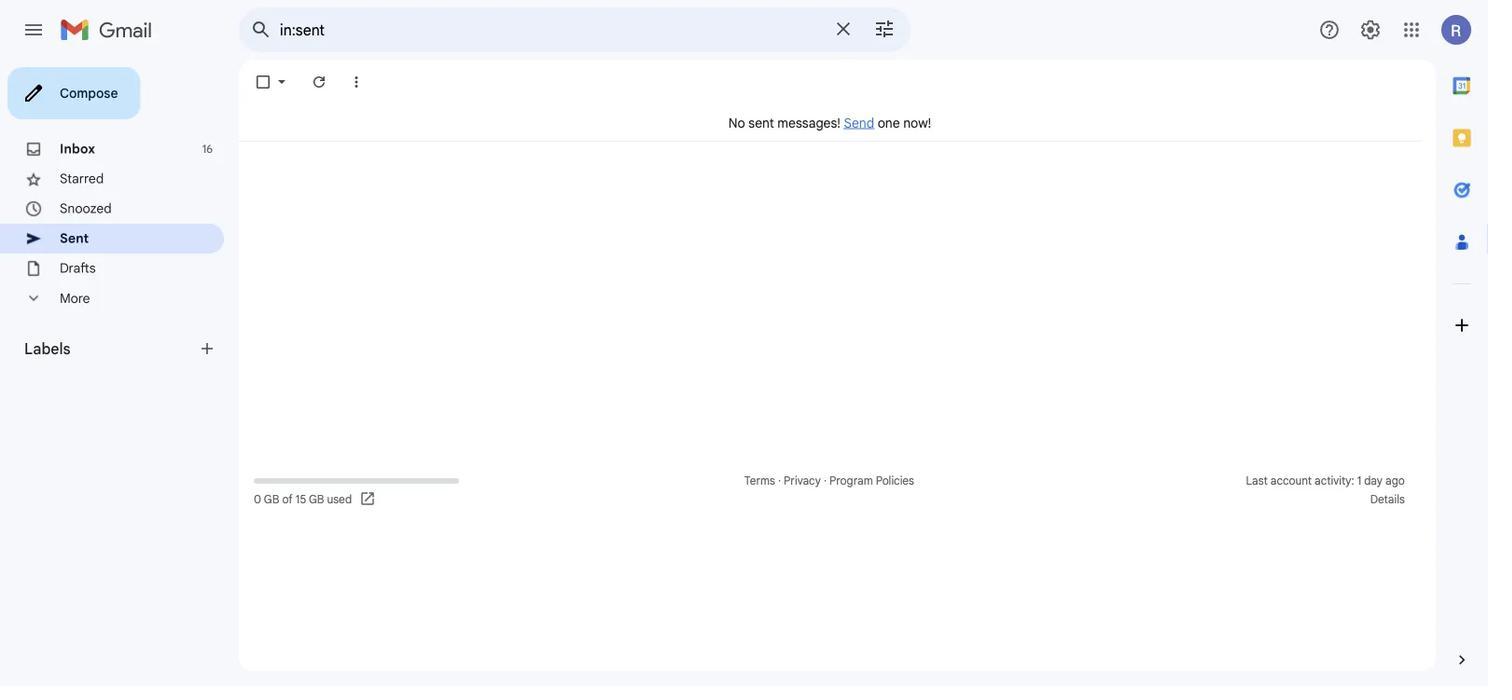 Task type: locate. For each thing, give the bounding box(es) containing it.
1 horizontal spatial ·
[[824, 475, 827, 489]]

· right privacy link
[[824, 475, 827, 489]]

0 horizontal spatial gb
[[264, 493, 279, 507]]

inbox link
[[60, 141, 95, 157]]

labels heading
[[24, 340, 198, 358]]

· right terms link
[[778, 475, 781, 489]]

sent link
[[60, 231, 89, 247]]

sent
[[60, 231, 89, 247]]

0 horizontal spatial ·
[[778, 475, 781, 489]]

no
[[729, 115, 745, 131]]

gb right 0 at the bottom left of page
[[264, 493, 279, 507]]

terms
[[745, 475, 775, 489]]

follow link to manage storage image
[[359, 491, 378, 510]]

gmail image
[[60, 11, 161, 49]]

one
[[878, 115, 900, 131]]

2 gb from the left
[[309, 493, 324, 507]]

send
[[844, 115, 875, 131]]

last
[[1246, 475, 1268, 489]]

advanced search options image
[[866, 10, 903, 48]]

messages!
[[778, 115, 841, 131]]

1 horizontal spatial gb
[[309, 493, 324, 507]]

15
[[296, 493, 306, 507]]

footer
[[239, 472, 1421, 510]]

1 · from the left
[[778, 475, 781, 489]]

more image
[[347, 73, 366, 91]]

None search field
[[239, 7, 911, 52]]

refresh image
[[310, 73, 329, 91]]

gb right 15
[[309, 493, 324, 507]]

ago
[[1386, 475, 1405, 489]]

drafts
[[60, 260, 96, 277]]

support image
[[1319, 19, 1341, 41]]

account
[[1271, 475, 1312, 489]]

·
[[778, 475, 781, 489], [824, 475, 827, 489]]

labels
[[24, 340, 71, 358]]

compose
[[60, 85, 118, 101]]

more
[[60, 290, 90, 307]]

of
[[282, 493, 293, 507]]

gb
[[264, 493, 279, 507], [309, 493, 324, 507]]

16
[[202, 142, 213, 156]]

more button
[[0, 284, 224, 314]]

terms · privacy · program policies
[[745, 475, 915, 489]]

labels navigation
[[0, 60, 239, 687]]

day
[[1365, 475, 1383, 489]]

None checkbox
[[254, 73, 273, 91]]

Search mail text field
[[280, 21, 821, 39]]

inbox
[[60, 141, 95, 157]]

tab list
[[1436, 60, 1489, 620]]

used
[[327, 493, 352, 507]]

0
[[254, 493, 261, 507]]



Task type: vqa. For each thing, say whether or not it's contained in the screenshot.
Details
yes



Task type: describe. For each thing, give the bounding box(es) containing it.
policies
[[876, 475, 915, 489]]

details link
[[1371, 493, 1405, 507]]

compose button
[[7, 67, 140, 119]]

snoozed
[[60, 201, 112, 217]]

drafts link
[[60, 260, 96, 277]]

1
[[1358, 475, 1362, 489]]

search mail image
[[245, 13, 278, 47]]

no sent messages! send one now!
[[729, 115, 932, 131]]

privacy link
[[784, 475, 821, 489]]

terms link
[[745, 475, 775, 489]]

starred
[[60, 171, 104, 187]]

clear search image
[[825, 10, 862, 48]]

activity:
[[1315, 475, 1355, 489]]

0 gb of 15 gb used
[[254, 493, 352, 507]]

last account activity: 1 day ago details
[[1246, 475, 1405, 507]]

settings image
[[1360, 19, 1382, 41]]

1 gb from the left
[[264, 493, 279, 507]]

starred link
[[60, 171, 104, 187]]

snoozed link
[[60, 201, 112, 217]]

privacy
[[784, 475, 821, 489]]

main menu image
[[22, 19, 45, 41]]

now!
[[904, 115, 932, 131]]

2 · from the left
[[824, 475, 827, 489]]

send link
[[844, 115, 875, 131]]

sent
[[749, 115, 774, 131]]

program policies link
[[830, 475, 915, 489]]

details
[[1371, 493, 1405, 507]]

footer containing terms
[[239, 472, 1421, 510]]

program
[[830, 475, 873, 489]]



